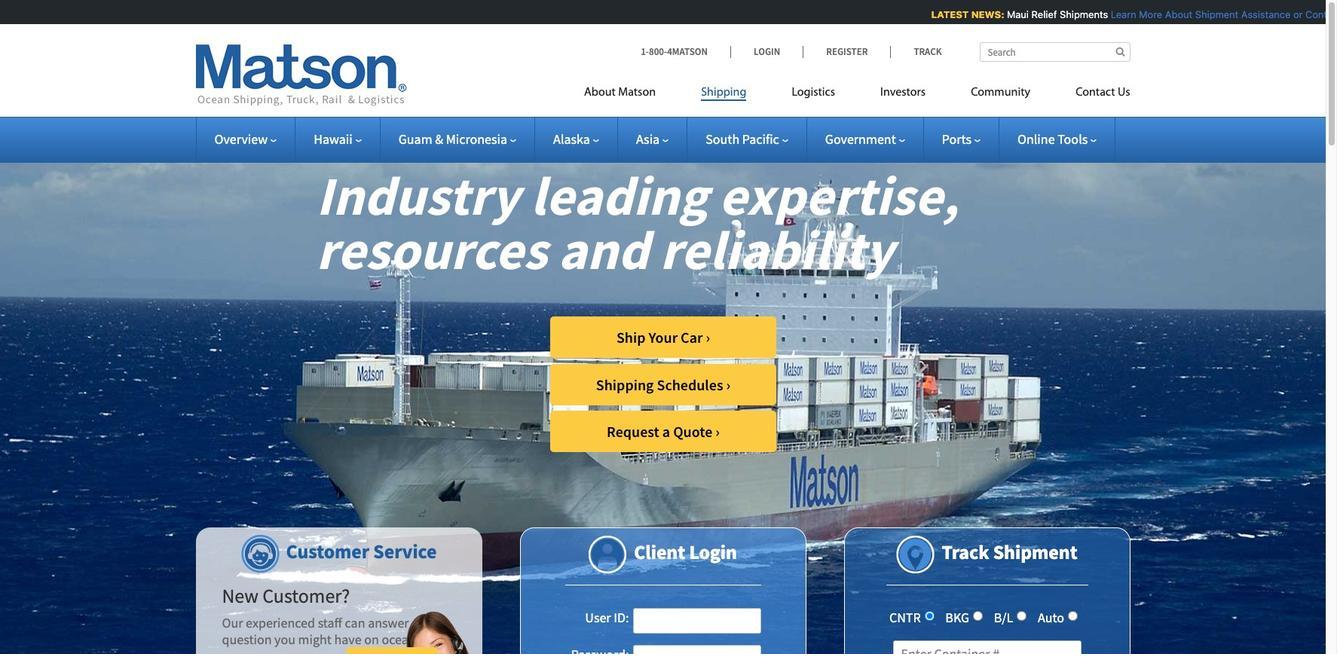 Task type: describe. For each thing, give the bounding box(es) containing it.
ports
[[942, 130, 972, 148]]

government link
[[825, 130, 905, 148]]

Enter Container # text field
[[893, 641, 1081, 654]]

customer service
[[286, 539, 437, 564]]

learn
[[1108, 8, 1134, 20]]

1-800-4matson
[[641, 45, 708, 58]]

guam
[[398, 130, 432, 148]]

hawaii link
[[314, 130, 362, 148]]

news:
[[969, 8, 1002, 20]]

ship
[[617, 328, 646, 347]]

expertise,
[[719, 161, 959, 230]]

contact us link
[[1053, 79, 1130, 110]]

request a quote › link
[[550, 411, 776, 452]]

shipments
[[1057, 8, 1106, 20]]

staff
[[318, 614, 342, 632]]

online tools link
[[1018, 130, 1097, 148]]

have
[[334, 631, 362, 648]]

and
[[558, 216, 649, 284]]

CNTR radio
[[925, 611, 934, 621]]

tools
[[1058, 130, 1088, 148]]

might
[[298, 631, 332, 648]]

relief
[[1029, 8, 1055, 20]]

shipping link
[[678, 79, 769, 110]]

shipping for shipping schedules ›
[[596, 375, 654, 394]]

logistics.
[[295, 651, 344, 654]]

alaska
[[553, 130, 590, 148]]

alaska link
[[553, 130, 599, 148]]

leading
[[530, 161, 708, 230]]

logistics link
[[769, 79, 858, 110]]

logistics
[[792, 87, 835, 99]]

about matson
[[584, 87, 656, 99]]

overview link
[[214, 130, 277, 148]]

latest
[[929, 8, 966, 20]]

community
[[971, 87, 1030, 99]]

question
[[222, 631, 272, 648]]

south
[[706, 130, 740, 148]]

south pacific
[[706, 130, 779, 148]]

south pacific link
[[706, 130, 788, 148]]

1 vertical spatial login
[[689, 540, 737, 565]]

new customer?
[[222, 583, 350, 608]]

industry leading expertise, resources and reliability
[[316, 161, 959, 284]]

service
[[373, 539, 437, 564]]

shipping for shipping
[[701, 87, 747, 99]]

b/l
[[994, 609, 1013, 626]]

experienced
[[246, 614, 315, 632]]

800-
[[649, 45, 667, 58]]

asia
[[636, 130, 660, 148]]

id:
[[614, 609, 629, 626]]

top menu navigation
[[584, 79, 1130, 110]]

resources
[[316, 216, 547, 284]]

track for 'track' link at the right of the page
[[914, 45, 942, 58]]

investors link
[[858, 79, 948, 110]]

track for track shipment
[[942, 540, 989, 565]]

user id:
[[585, 609, 629, 626]]

Password: password field
[[633, 645, 761, 654]]

about inside top menu navigation
[[584, 87, 616, 99]]

services and
[[222, 651, 292, 654]]

bkg
[[945, 609, 969, 626]]

1 horizontal spatial shipment
[[1193, 8, 1236, 20]]



Task type: locate. For each thing, give the bounding box(es) containing it.
shipping schedules › link
[[550, 364, 776, 406]]

BKG radio
[[973, 611, 983, 621]]

1 horizontal spatial ›
[[716, 422, 720, 441]]

0 vertical spatial about
[[1163, 8, 1190, 20]]

industry
[[316, 161, 519, 230]]

0 vertical spatial shipment
[[1193, 8, 1236, 20]]

1-
[[641, 45, 649, 58]]

register link
[[803, 45, 890, 58]]

&
[[435, 130, 443, 148]]

your
[[649, 328, 678, 347]]

more
[[1137, 8, 1160, 20]]

ship your car › link
[[550, 317, 776, 358]]

customer
[[286, 539, 369, 564]]

Search search field
[[979, 42, 1130, 62]]

community link
[[948, 79, 1053, 110]]

track
[[914, 45, 942, 58], [942, 540, 989, 565]]

about left matson
[[584, 87, 616, 99]]

pacific
[[742, 130, 779, 148]]

0 horizontal spatial about
[[584, 87, 616, 99]]

0 horizontal spatial login
[[689, 540, 737, 565]]

assistance
[[1239, 8, 1288, 20]]

answer
[[368, 614, 409, 632]]

›
[[706, 328, 710, 347], [726, 375, 731, 394], [716, 422, 720, 441]]

1 vertical spatial track
[[942, 540, 989, 565]]

image of smiling customer service agent ready to help. image
[[396, 611, 482, 654]]

customer?
[[262, 583, 350, 608]]

1 horizontal spatial shipping
[[701, 87, 747, 99]]

0 horizontal spatial shipment
[[993, 540, 1078, 565]]

online
[[1018, 130, 1055, 148]]

1 horizontal spatial about
[[1163, 8, 1190, 20]]

auto
[[1038, 609, 1064, 626]]

shipment up b/l option
[[993, 540, 1078, 565]]

track down "latest"
[[914, 45, 942, 58]]

car
[[681, 328, 703, 347]]

1 vertical spatial about
[[584, 87, 616, 99]]

client
[[634, 540, 685, 565]]

quote
[[673, 422, 713, 441]]

any
[[412, 614, 432, 632]]

shipment left assistance
[[1193, 8, 1236, 20]]

contact us
[[1076, 87, 1130, 99]]

shipment
[[1193, 8, 1236, 20], [993, 540, 1078, 565]]

search image
[[1116, 47, 1125, 57]]

guam & micronesia
[[398, 130, 507, 148]]

login right client
[[689, 540, 737, 565]]

schedules
[[657, 375, 723, 394]]

1 vertical spatial ›
[[726, 375, 731, 394]]

overview
[[214, 130, 268, 148]]

0 horizontal spatial shipping
[[596, 375, 654, 394]]

request a quote ›
[[607, 422, 720, 441]]

latest news: maui relief shipments learn more about shipment assistance or contain
[[929, 8, 1337, 20]]

4matson
[[667, 45, 708, 58]]

User ID: text field
[[633, 608, 761, 634]]

shipping
[[701, 87, 747, 99], [596, 375, 654, 394]]

hawaii
[[314, 130, 353, 148]]

track shipment
[[942, 540, 1078, 565]]

about matson link
[[584, 79, 678, 110]]

client login
[[634, 540, 737, 565]]

› right car at the bottom of the page
[[706, 328, 710, 347]]

› for request a quote ›
[[716, 422, 720, 441]]

track up bkg option
[[942, 540, 989, 565]]

ocean
[[382, 631, 416, 648]]

guam & micronesia link
[[398, 130, 516, 148]]

None search field
[[979, 42, 1130, 62]]

asia link
[[636, 130, 669, 148]]

about right more
[[1163, 8, 1190, 20]]

register
[[826, 45, 868, 58]]

login link
[[730, 45, 803, 58]]

shipping up south
[[701, 87, 747, 99]]

cntr
[[889, 609, 921, 626]]

maui
[[1004, 8, 1026, 20]]

› right schedules on the bottom
[[726, 375, 731, 394]]

1 horizontal spatial login
[[754, 45, 780, 58]]

can
[[345, 614, 365, 632]]

or
[[1291, 8, 1300, 20]]

2 horizontal spatial ›
[[726, 375, 731, 394]]

contact
[[1076, 87, 1115, 99]]

B/L radio
[[1017, 611, 1027, 621]]

our
[[222, 614, 243, 632]]

us
[[1118, 87, 1130, 99]]

government
[[825, 130, 896, 148]]

reliability
[[660, 216, 894, 284]]

shipping up request
[[596, 375, 654, 394]]

1 vertical spatial shipment
[[993, 540, 1078, 565]]

our experienced staff can answer any question you might have on ocean services and logistics.
[[222, 614, 432, 654]]

0 vertical spatial track
[[914, 45, 942, 58]]

matson
[[618, 87, 656, 99]]

blue matson logo with ocean, shipping, truck, rail and logistics written beneath it. image
[[196, 44, 407, 106]]

ship your car ›
[[617, 328, 710, 347]]

login up the shipping link
[[754, 45, 780, 58]]

shipping inside top menu navigation
[[701, 87, 747, 99]]

0 vertical spatial shipping
[[701, 87, 747, 99]]

contain
[[1303, 8, 1337, 20]]

› right quote at the bottom
[[716, 422, 720, 441]]

you
[[274, 631, 295, 648]]

0 vertical spatial login
[[754, 45, 780, 58]]

0 vertical spatial ›
[[706, 328, 710, 347]]

login
[[754, 45, 780, 58], [689, 540, 737, 565]]

on
[[364, 631, 379, 648]]

learn more about shipment assistance or contain link
[[1108, 8, 1337, 20]]

shipping schedules ›
[[596, 375, 731, 394]]

0 horizontal spatial ›
[[706, 328, 710, 347]]

track link
[[890, 45, 942, 58]]

a
[[662, 422, 670, 441]]

Auto radio
[[1068, 611, 1078, 621]]

request
[[607, 422, 659, 441]]

1 vertical spatial shipping
[[596, 375, 654, 394]]

online tools
[[1018, 130, 1088, 148]]

› for ship your car ›
[[706, 328, 710, 347]]

investors
[[880, 87, 926, 99]]

user
[[585, 609, 611, 626]]

2 vertical spatial ›
[[716, 422, 720, 441]]

micronesia
[[446, 130, 507, 148]]

ports link
[[942, 130, 981, 148]]



Task type: vqa. For each thing, say whether or not it's contained in the screenshot.
left About
yes



